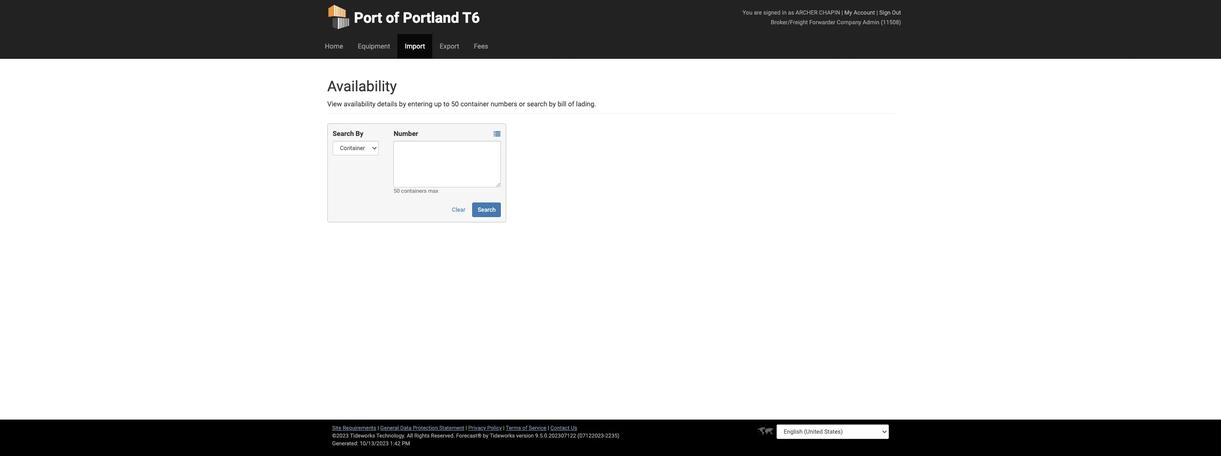 Task type: describe. For each thing, give the bounding box(es) containing it.
0 horizontal spatial by
[[399, 100, 406, 108]]

availability
[[327, 78, 397, 95]]

site requirements | general data protection statement | privacy policy | terms of service | contact us ©2023 tideworks technology. all rights reserved. forecast® by tideworks version 9.5.0.202307122 (07122023-2235) generated: 10/13/2023 1:42 pm
[[332, 426, 620, 447]]

2 horizontal spatial by
[[549, 100, 556, 108]]

©2023 tideworks
[[332, 433, 375, 440]]

export button
[[432, 34, 467, 58]]

chapin
[[819, 9, 840, 16]]

import
[[405, 42, 425, 50]]

0 horizontal spatial 50
[[394, 188, 400, 195]]

in
[[782, 9, 787, 16]]

2235)
[[605, 433, 620, 440]]

reserved.
[[431, 433, 455, 440]]

service
[[529, 426, 547, 432]]

you
[[743, 9, 752, 16]]

terms
[[506, 426, 521, 432]]

Number text field
[[394, 141, 501, 188]]

admin
[[863, 19, 880, 26]]

numbers
[[491, 100, 517, 108]]

out
[[892, 9, 901, 16]]

tideworks
[[490, 433, 515, 440]]

50 containers max
[[394, 188, 438, 195]]

contact us link
[[551, 426, 577, 432]]

fees
[[474, 42, 488, 50]]

1 vertical spatial of
[[568, 100, 574, 108]]

search by
[[333, 130, 363, 138]]

| up 9.5.0.202307122
[[548, 426, 549, 432]]

rights
[[414, 433, 430, 440]]

search for search by
[[333, 130, 354, 138]]

| up forecast®
[[466, 426, 467, 432]]

protection
[[413, 426, 438, 432]]

are
[[754, 9, 762, 16]]

forecast®
[[456, 433, 482, 440]]

general
[[380, 426, 399, 432]]

home button
[[318, 34, 350, 58]]

port
[[354, 9, 382, 26]]

forwarder
[[809, 19, 835, 26]]

export
[[440, 42, 459, 50]]

home
[[325, 42, 343, 50]]

9.5.0.202307122
[[535, 433, 576, 440]]

search button
[[472, 203, 501, 217]]

pm
[[402, 441, 410, 447]]

by inside "site requirements | general data protection statement | privacy policy | terms of service | contact us ©2023 tideworks technology. all rights reserved. forecast® by tideworks version 9.5.0.202307122 (07122023-2235) generated: 10/13/2023 1:42 pm"
[[483, 433, 489, 440]]

container
[[461, 100, 489, 108]]

equipment
[[358, 42, 390, 50]]

port of portland t6
[[354, 9, 480, 26]]

(07122023-
[[578, 433, 605, 440]]

statement
[[439, 426, 464, 432]]



Task type: vqa. For each thing, say whether or not it's contained in the screenshot.
first MSC from the right
no



Task type: locate. For each thing, give the bounding box(es) containing it.
privacy policy link
[[468, 426, 502, 432]]

2 horizontal spatial of
[[568, 100, 574, 108]]

of up the version
[[522, 426, 527, 432]]

us
[[571, 426, 577, 432]]

search inside button
[[478, 207, 496, 214]]

search
[[527, 100, 547, 108]]

|
[[842, 9, 843, 16], [877, 9, 878, 16], [378, 426, 379, 432], [466, 426, 467, 432], [503, 426, 505, 432], [548, 426, 549, 432]]

or
[[519, 100, 525, 108]]

broker/freight
[[771, 19, 808, 26]]

1 horizontal spatial 50
[[451, 100, 459, 108]]

account
[[854, 9, 875, 16]]

10/13/2023
[[360, 441, 389, 447]]

portland
[[403, 9, 459, 26]]

by down privacy policy link
[[483, 433, 489, 440]]

equipment button
[[350, 34, 398, 58]]

1 horizontal spatial of
[[522, 426, 527, 432]]

1 horizontal spatial by
[[483, 433, 489, 440]]

(11508)
[[881, 19, 901, 26]]

site requirements link
[[332, 426, 376, 432]]

by left bill
[[549, 100, 556, 108]]

policy
[[487, 426, 502, 432]]

contact
[[551, 426, 570, 432]]

search right clear
[[478, 207, 496, 214]]

archer
[[796, 9, 818, 16]]

0 vertical spatial search
[[333, 130, 354, 138]]

by
[[399, 100, 406, 108], [549, 100, 556, 108], [483, 433, 489, 440]]

1:42
[[390, 441, 401, 447]]

privacy
[[468, 426, 486, 432]]

my account link
[[845, 9, 875, 16]]

by right details
[[399, 100, 406, 108]]

company
[[837, 19, 861, 26]]

technology.
[[376, 433, 405, 440]]

of right port
[[386, 9, 399, 26]]

| left general on the bottom left
[[378, 426, 379, 432]]

generated:
[[332, 441, 358, 447]]

details
[[377, 100, 397, 108]]

max
[[428, 188, 438, 195]]

version
[[516, 433, 534, 440]]

of
[[386, 9, 399, 26], [568, 100, 574, 108], [522, 426, 527, 432]]

0 vertical spatial of
[[386, 9, 399, 26]]

search
[[333, 130, 354, 138], [478, 207, 496, 214]]

1 vertical spatial search
[[478, 207, 496, 214]]

as
[[788, 9, 794, 16]]

number
[[394, 130, 418, 138]]

| left my
[[842, 9, 843, 16]]

clear
[[452, 207, 465, 214]]

all
[[407, 433, 413, 440]]

sign
[[879, 9, 891, 16]]

sign out link
[[879, 9, 901, 16]]

2 vertical spatial of
[[522, 426, 527, 432]]

1 horizontal spatial search
[[478, 207, 496, 214]]

show list image
[[494, 131, 501, 138]]

signed
[[763, 9, 781, 16]]

site
[[332, 426, 341, 432]]

lading.
[[576, 100, 596, 108]]

1 vertical spatial 50
[[394, 188, 400, 195]]

data
[[400, 426, 412, 432]]

search for search
[[478, 207, 496, 214]]

containers
[[401, 188, 427, 195]]

import button
[[398, 34, 432, 58]]

of inside "site requirements | general data protection statement | privacy policy | terms of service | contact us ©2023 tideworks technology. all rights reserved. forecast® by tideworks version 9.5.0.202307122 (07122023-2235) generated: 10/13/2023 1:42 pm"
[[522, 426, 527, 432]]

terms of service link
[[506, 426, 547, 432]]

search left by
[[333, 130, 354, 138]]

| left sign on the top right of the page
[[877, 9, 878, 16]]

50
[[451, 100, 459, 108], [394, 188, 400, 195]]

0 horizontal spatial of
[[386, 9, 399, 26]]

bill
[[558, 100, 566, 108]]

50 left "containers"
[[394, 188, 400, 195]]

by
[[356, 130, 363, 138]]

50 right to
[[451, 100, 459, 108]]

port of portland t6 link
[[327, 0, 480, 34]]

0 vertical spatial 50
[[451, 100, 459, 108]]

availability
[[344, 100, 376, 108]]

t6
[[462, 9, 480, 26]]

requirements
[[343, 426, 376, 432]]

you are signed in as archer chapin | my account | sign out broker/freight forwarder company admin (11508)
[[743, 9, 901, 26]]

| up 'tideworks'
[[503, 426, 505, 432]]

to
[[443, 100, 450, 108]]

my
[[845, 9, 852, 16]]

clear button
[[447, 203, 471, 217]]

up
[[434, 100, 442, 108]]

fees button
[[467, 34, 496, 58]]

general data protection statement link
[[380, 426, 464, 432]]

of right bill
[[568, 100, 574, 108]]

view availability details by entering up to 50 container numbers or search by bill of lading.
[[327, 100, 596, 108]]

view
[[327, 100, 342, 108]]

0 horizontal spatial search
[[333, 130, 354, 138]]

entering
[[408, 100, 433, 108]]



